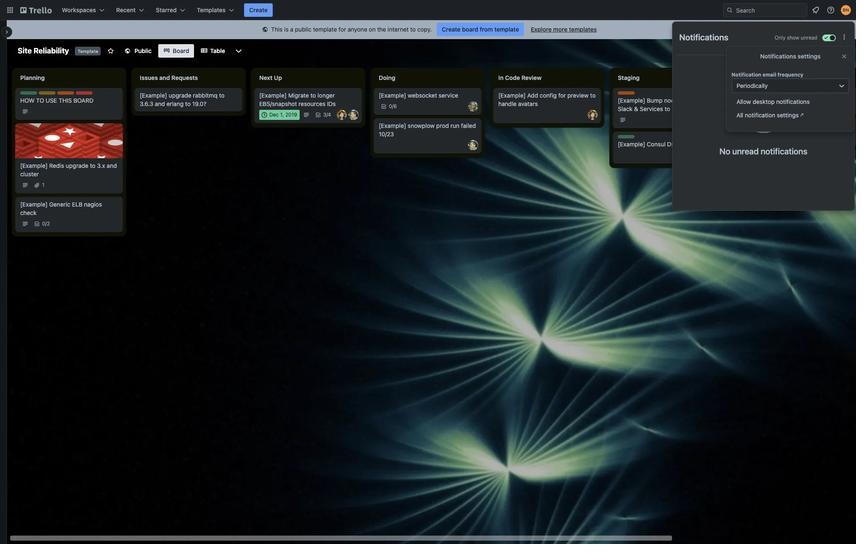 Task type: locate. For each thing, give the bounding box(es) containing it.
template right from
[[495, 26, 519, 33]]

/ down [example] websocket service
[[392, 103, 394, 109]]

1 vertical spatial samantha pivlot (samanthapivlot) image
[[588, 110, 598, 120]]

tom mikelbach (tommikelbach) image
[[349, 110, 359, 120], [468, 140, 478, 150]]

settings down allow desktop notifications button
[[777, 112, 799, 119]]

unread right show
[[801, 35, 818, 41]]

0 vertical spatial 0
[[389, 103, 392, 109]]

samantha pivlot (samanthapivlot) image
[[811, 45, 823, 57], [588, 110, 598, 120]]

[example] websocket service link
[[379, 91, 477, 100]]

ben nelson (bennelson96) image
[[841, 5, 851, 15]]

consul inside [example] consul servers link
[[767, 97, 785, 104]]

cluster
[[20, 171, 39, 178]]

/ down ids at the top left of the page
[[327, 112, 328, 118]]

servers
[[787, 97, 807, 104]]

create inside button
[[249, 6, 268, 13]]

[example] for [example] add config for preview to handle avatars
[[499, 92, 526, 99]]

[example] inside [example] upgrade rabbitmq to 3.6.3 and erlang to 19.0?
[[140, 92, 167, 99]]

for
[[339, 26, 346, 33], [559, 92, 566, 99], [701, 97, 709, 104]]

[example] up check
[[20, 201, 48, 208]]

template inside create board from template link
[[495, 26, 519, 33]]

[example] down the &
[[618, 141, 646, 148]]

1 horizontal spatial consul
[[767, 97, 785, 104]]

templates button
[[192, 3, 239, 17]]

back to home image
[[20, 3, 52, 17]]

1 vertical spatial 0
[[42, 221, 45, 227]]

sm image
[[261, 26, 270, 34]]

preview
[[568, 92, 589, 99]]

failed
[[461, 122, 476, 129]]

[example] migrate to longer ebs/snapshot resources ids
[[259, 92, 336, 107]]

taco image
[[741, 77, 786, 133]]

notifications down the only
[[761, 53, 797, 60]]

[example] for [example] consul servers
[[738, 97, 765, 104]]

color: green, title: "verified in staging" element
[[20, 91, 37, 95], [738, 91, 755, 95], [618, 135, 635, 139]]

0 / 2
[[42, 221, 50, 227]]

explore more templates link
[[526, 23, 602, 36]]

2 color: orange, title: "manual deploy steps" element from the left
[[618, 91, 635, 95]]

1 horizontal spatial samantha pivlot (samanthapivlot) image
[[811, 45, 823, 57]]

1 horizontal spatial for
[[559, 92, 566, 99]]

1 horizontal spatial color: orange, title: "manual deploy steps" element
[[618, 91, 635, 95]]

email
[[763, 72, 777, 78]]

color: green, title: "verified in staging" element up [example] consul dns on the right top
[[618, 135, 635, 139]]

2 horizontal spatial /
[[392, 103, 394, 109]]

planning
[[20, 74, 45, 81]]

0 horizontal spatial notifications
[[680, 32, 729, 42]]

lts
[[685, 105, 695, 112]]

marques closter (marquescloster) image
[[800, 45, 812, 57], [707, 115, 718, 125]]

site
[[18, 46, 32, 55]]

0 horizontal spatial color: orange, title: "manual deploy steps" element
[[57, 91, 74, 95]]

unread
[[801, 35, 818, 41], [733, 147, 759, 156]]

to right rabbitmq
[[219, 92, 225, 99]]

for left anyone
[[339, 26, 346, 33]]

[example] up ebs/snapshot
[[259, 92, 287, 99]]

notifications
[[777, 98, 810, 105], [761, 147, 808, 156]]

board link
[[158, 44, 194, 58]]

public button
[[119, 44, 157, 58]]

0 vertical spatial create
[[249, 6, 268, 13]]

filters
[[742, 47, 759, 54]]

create up "sm" icon
[[249, 6, 268, 13]]

1 vertical spatial settings
[[777, 112, 799, 119]]

template right public
[[313, 26, 337, 33]]

rabbitmq
[[193, 92, 218, 99]]

template
[[313, 26, 337, 33], [495, 26, 519, 33]]

[example] up 0 / 6
[[379, 92, 406, 99]]

bump
[[647, 97, 663, 104]]

color: green, title: "verified in staging" element up how
[[20, 91, 37, 95]]

[example] add config for preview to handle avatars
[[499, 92, 596, 107]]

public
[[295, 26, 312, 33]]

show menu image
[[841, 47, 849, 55]]

[example] for [example] migrate to longer ebs/snapshot resources ids
[[259, 92, 287, 99]]

create
[[249, 6, 268, 13], [442, 26, 461, 33]]

0 vertical spatial /
[[392, 103, 394, 109]]

0 / 6
[[389, 103, 397, 109]]

notifications inside button
[[777, 98, 810, 105]]

[example] inside "[example] redis upgrade to 3.x and cluster"
[[20, 162, 48, 169]]

generic
[[49, 201, 70, 208]]

color: orange, title: "manual deploy steps" element up this
[[57, 91, 74, 95]]

0 vertical spatial and
[[159, 74, 170, 81]]

upgrade right redis at the left
[[66, 162, 88, 169]]

0 horizontal spatial samantha pivlot (samanthapivlot) image
[[588, 110, 598, 120]]

websocket
[[408, 92, 437, 99]]

customize views image
[[235, 47, 243, 55]]

to left 3.x
[[90, 162, 95, 169]]

a
[[290, 26, 294, 33]]

[example] for [example] redis upgrade to 3.x and cluster
[[20, 162, 48, 169]]

and inside "[example] redis upgrade to 3.x and cluster"
[[107, 162, 117, 169]]

upgrade up erlang
[[169, 92, 191, 99]]

dec 1, 2019
[[269, 112, 297, 118]]

[example] up the &
[[618, 97, 646, 104]]

Planning text field
[[15, 71, 123, 85]]

unread right no
[[733, 147, 759, 156]]

1 horizontal spatial color: green, title: "verified in staging" element
[[618, 135, 635, 139]]

[example] snowplow prod run failed 10/23 link
[[379, 122, 477, 139]]

upgrade inside [example] upgrade rabbitmq to 3.6.3 and erlang to 19.0?
[[169, 92, 191, 99]]

1 horizontal spatial notifications
[[761, 53, 797, 60]]

service
[[439, 92, 458, 99]]

and right "issues"
[[159, 74, 170, 81]]

color: yellow, title: "ready to merge" element
[[39, 91, 56, 95]]

2 horizontal spatial color: green, title: "verified in staging" element
[[738, 91, 755, 95]]

template
[[78, 48, 98, 54]]

6
[[394, 103, 397, 109]]

andre gorte (andregorte) image
[[707, 150, 718, 160]]

how to use this board link
[[20, 96, 118, 105]]

[example] snowplow prod run failed 10/23
[[379, 122, 476, 138]]

close popover image
[[841, 53, 848, 60]]

[example] inside [example] migrate to longer ebs/snapshot resources ids
[[259, 92, 287, 99]]

0 horizontal spatial 0
[[42, 221, 45, 227]]

next up
[[259, 74, 282, 81]]

2 template from the left
[[495, 26, 519, 33]]

1 vertical spatial upgrade
[[66, 162, 88, 169]]

[example] up "cluster"
[[20, 162, 48, 169]]

samantha pivlot (samanthapivlot) image right the chris temperson (christemperson) "icon"
[[811, 45, 823, 57]]

0 horizontal spatial color: green, title: "verified in staging" element
[[20, 91, 37, 95]]

1 horizontal spatial marques closter (marquescloster) image
[[800, 45, 812, 57]]

dns
[[667, 141, 680, 148]]

notifications up all notification settings link
[[777, 98, 810, 105]]

add
[[528, 92, 538, 99]]

1 horizontal spatial /
[[327, 112, 328, 118]]

0 horizontal spatial /
[[45, 221, 47, 227]]

to down node
[[665, 105, 671, 112]]

0 horizontal spatial create
[[249, 6, 268, 13]]

[example]
[[140, 92, 167, 99], [259, 92, 287, 99], [379, 92, 406, 99], [499, 92, 526, 99], [618, 97, 646, 104], [738, 97, 765, 104], [379, 122, 406, 129], [618, 141, 646, 148], [20, 162, 48, 169], [20, 201, 48, 208]]

samantha pivlot (samanthapivlot) image down preview
[[588, 110, 598, 120]]

/ down [example] generic elb nagios check
[[45, 221, 47, 227]]

[example] down periodically
[[738, 97, 765, 104]]

[example] up handle on the top
[[499, 92, 526, 99]]

to right preview
[[591, 92, 596, 99]]

for up 6.9.1
[[701, 97, 709, 104]]

unshippable!
[[76, 91, 108, 98]]

0 vertical spatial unread
[[801, 35, 818, 41]]

notifications settings
[[761, 53, 821, 60]]

[example] up 10/23
[[379, 122, 406, 129]]

consul inside [example] consul dns link
[[647, 141, 666, 148]]

color: green, title: "verified in staging" element up allow
[[738, 91, 755, 95]]

and inside [example] upgrade rabbitmq to 3.6.3 and erlang to 19.0?
[[155, 100, 165, 107]]

[example] bump node version for slack & services to new lts 6.9.1 link
[[618, 96, 716, 113]]

upgrade inside "[example] redis upgrade to 3.x and cluster"
[[66, 162, 88, 169]]

[example] inside [example] snowplow prod run failed 10/23
[[379, 122, 406, 129]]

[example] inside [example] add config for preview to handle avatars
[[499, 92, 526, 99]]

nagios
[[84, 201, 102, 208]]

0 vertical spatial marques closter (marquescloster) image
[[800, 45, 812, 57]]

[example] upgrade rabbitmq to 3.6.3 and erlang to 19.0?
[[140, 92, 225, 107]]

to
[[410, 26, 416, 33], [219, 92, 225, 99], [311, 92, 316, 99], [591, 92, 596, 99], [185, 100, 191, 107], [665, 105, 671, 112], [90, 162, 95, 169]]

2019
[[285, 112, 297, 118]]

slack
[[618, 105, 633, 112]]

marques closter (marquescloster) image down only show unread
[[800, 45, 812, 57]]

doing
[[379, 74, 396, 81]]

0 horizontal spatial unread
[[733, 147, 759, 156]]

[example] for [example] generic elb nagios check
[[20, 201, 48, 208]]

settings down only show unread
[[798, 53, 821, 60]]

table link
[[196, 44, 230, 58]]

color: orange, title: "manual deploy steps" element down staging
[[618, 91, 635, 95]]

1 vertical spatial marques closter (marquescloster) image
[[707, 115, 718, 125]]

[example] up 3.6.3
[[140, 92, 167, 99]]

1 vertical spatial notifications
[[761, 53, 797, 60]]

no
[[720, 147, 731, 156]]

2 vertical spatial and
[[107, 162, 117, 169]]

0 left 2
[[42, 221, 45, 227]]

to left copy.
[[410, 26, 416, 33]]

/ for 2
[[45, 221, 47, 227]]

and right 3.x
[[107, 162, 117, 169]]

0 vertical spatial notifications
[[777, 98, 810, 105]]

dec
[[269, 112, 279, 118]]

Doing text field
[[374, 71, 482, 85]]

copy.
[[418, 26, 432, 33]]

2 vertical spatial /
[[45, 221, 47, 227]]

notifications for notifications
[[680, 32, 729, 42]]

recent
[[116, 6, 136, 13]]

0 vertical spatial upgrade
[[169, 92, 191, 99]]

create button
[[244, 3, 273, 17]]

1 vertical spatial create
[[442, 26, 461, 33]]

more
[[553, 26, 568, 33]]

1 horizontal spatial 0
[[389, 103, 392, 109]]

1 vertical spatial /
[[327, 112, 328, 118]]

0 vertical spatial notifications
[[680, 32, 729, 42]]

[example] inside [example] generic elb nagios check
[[20, 201, 48, 208]]

andre gorte (andregorte) image
[[779, 45, 790, 57]]

0 horizontal spatial template
[[313, 26, 337, 33]]

1 horizontal spatial create
[[442, 26, 461, 33]]

resources
[[299, 100, 326, 107]]

color: orange, title: "manual deploy steps" element
[[57, 91, 74, 95], [618, 91, 635, 95]]

1 vertical spatial tom mikelbach (tommikelbach) image
[[468, 140, 478, 150]]

notifications down the search "image"
[[680, 32, 729, 42]]

1 horizontal spatial template
[[495, 26, 519, 33]]

10/23
[[379, 131, 394, 138]]

1 horizontal spatial upgrade
[[169, 92, 191, 99]]

tom mikelbach (tommikelbach) image down failed
[[468, 140, 478, 150]]

2 horizontal spatial for
[[701, 97, 709, 104]]

/ for 4
[[327, 112, 328, 118]]

0
[[389, 103, 392, 109], [42, 221, 45, 227]]

0 vertical spatial consul
[[767, 97, 785, 104]]

notifications for no unread notifications
[[761, 147, 808, 156]]

0 horizontal spatial consul
[[647, 141, 666, 148]]

color: green, title: "verified in staging" element for [example] consul dns
[[618, 135, 635, 139]]

tom mikelbach (tommikelbach) image right samantha pivlot (samanthapivlot) image
[[349, 110, 359, 120]]

In Code Review text field
[[494, 71, 601, 85]]

this
[[59, 97, 72, 104]]

[example] websocket service
[[379, 92, 458, 99]]

0 horizontal spatial marques closter (marquescloster) image
[[707, 115, 718, 125]]

1 vertical spatial notifications
[[761, 147, 808, 156]]

0 left 6
[[389, 103, 392, 109]]

this
[[271, 26, 283, 33]]

node
[[665, 97, 678, 104]]

[example] for [example] websocket service
[[379, 92, 406, 99]]

0 vertical spatial settings
[[798, 53, 821, 60]]

color: green, title: "verified in staging" element for [example] consul servers
[[738, 91, 755, 95]]

[example] generic elb nagios check
[[20, 201, 102, 216]]

and right 3.6.3
[[155, 100, 165, 107]]

0 horizontal spatial tom mikelbach (tommikelbach) image
[[349, 110, 359, 120]]

snowplow
[[408, 122, 435, 129]]

create left "board"
[[442, 26, 461, 33]]

marques closter (marquescloster) image down 6.9.1
[[707, 115, 718, 125]]

1 horizontal spatial tom mikelbach (tommikelbach) image
[[468, 140, 478, 150]]

explore more templates
[[531, 26, 597, 33]]

0 vertical spatial tom mikelbach (tommikelbach) image
[[349, 110, 359, 120]]

notifications down all notification settings link
[[761, 147, 808, 156]]

to inside "[example] redis upgrade to 3.x and cluster"
[[90, 162, 95, 169]]

1 vertical spatial consul
[[647, 141, 666, 148]]

[example] inside [example] bump node version for slack & services to new lts 6.9.1
[[618, 97, 646, 104]]

1 vertical spatial and
[[155, 100, 165, 107]]

migrate
[[288, 92, 309, 99]]

chris temperson (christemperson) image
[[790, 45, 801, 57]]

for right config
[[559, 92, 566, 99]]

to inside [example] migrate to longer ebs/snapshot resources ids
[[311, 92, 316, 99]]

0 horizontal spatial upgrade
[[66, 162, 88, 169]]

[example] consul dns link
[[618, 140, 716, 149]]

&
[[634, 105, 639, 112]]

to up resources
[[311, 92, 316, 99]]



Task type: vqa. For each thing, say whether or not it's contained in the screenshot.
Greg Robinson (gregrobinson96) image
no



Task type: describe. For each thing, give the bounding box(es) containing it.
[example] consul servers link
[[738, 96, 835, 105]]

on
[[369, 26, 376, 33]]

1,
[[280, 112, 284, 118]]

[example] for [example] consul dns
[[618, 141, 646, 148]]

create for create
[[249, 6, 268, 13]]

periodically
[[737, 82, 768, 89]]

version
[[680, 97, 699, 104]]

0 vertical spatial samantha pivlot (samanthapivlot) image
[[811, 45, 823, 57]]

config
[[540, 92, 557, 99]]

how to use this board
[[20, 97, 93, 104]]

1 color: orange, title: "manual deploy steps" element from the left
[[57, 91, 74, 95]]

how
[[20, 97, 34, 104]]

amy freiderson (amyfreiderson) image
[[468, 101, 478, 112]]

recent button
[[111, 3, 149, 17]]

all notification settings link
[[732, 109, 849, 122]]

longer
[[318, 92, 335, 99]]

[example] redis upgrade to 3.x and cluster link
[[20, 162, 118, 179]]

allow
[[737, 98, 751, 105]]

6.9.1
[[697, 105, 709, 112]]

notifications for notifications settings
[[761, 53, 797, 60]]

code
[[505, 74, 520, 81]]

create board from template
[[442, 26, 519, 33]]

primary element
[[0, 0, 856, 20]]

/ for 6
[[392, 103, 394, 109]]

[example] for [example] bump node version for slack & services to new lts 6.9.1
[[618, 97, 646, 104]]

issues and requests
[[140, 74, 198, 81]]

for inside [example] bump node version for slack & services to new lts 6.9.1
[[701, 97, 709, 104]]

19.0?
[[192, 100, 206, 107]]

erlang
[[167, 100, 184, 107]]

to inside [example] add config for preview to handle avatars
[[591, 92, 596, 99]]

search image
[[727, 7, 734, 13]]

issues
[[140, 74, 158, 81]]

staging
[[618, 74, 640, 81]]

to inside [example] bump node version for slack & services to new lts 6.9.1
[[665, 105, 671, 112]]

0 horizontal spatial for
[[339, 26, 346, 33]]

prod
[[437, 122, 449, 129]]

2
[[47, 221, 50, 227]]

amy freiderson (amyfreiderson) image
[[768, 45, 779, 57]]

1 horizontal spatial unread
[[801, 35, 818, 41]]

board
[[173, 47, 189, 54]]

and for [example] upgrade rabbitmq to 3.6.3 and erlang to 19.0?
[[155, 100, 165, 107]]

all notification settings
[[737, 112, 799, 119]]

all
[[737, 112, 744, 119]]

0 for 0 / 2
[[42, 221, 45, 227]]

notification
[[745, 112, 776, 119]]

star or unstar board image
[[108, 48, 114, 54]]

avatars
[[518, 100, 538, 107]]

board
[[73, 97, 93, 104]]

requests
[[172, 74, 198, 81]]

notification
[[732, 72, 762, 78]]

and inside text field
[[159, 74, 170, 81]]

the
[[377, 26, 386, 33]]

Search field
[[734, 4, 807, 16]]

elb
[[72, 201, 82, 208]]

0 for 0 / 6
[[389, 103, 392, 109]]

to left 19.0?
[[185, 100, 191, 107]]

[example] consul servers
[[738, 97, 807, 104]]

review
[[522, 74, 542, 81]]

workspaces button
[[57, 3, 110, 17]]

create for create board from template
[[442, 26, 461, 33]]

[example] add config for preview to handle avatars link
[[499, 91, 596, 108]]

explore
[[531, 26, 552, 33]]

[example] generic elb nagios check link
[[20, 200, 118, 217]]

to
[[36, 97, 44, 104]]

open information menu image
[[827, 6, 835, 14]]

redis
[[49, 162, 64, 169]]

desktop
[[753, 98, 775, 105]]

allow desktop notifications button
[[732, 95, 850, 109]]

templates
[[197, 6, 226, 13]]

only show unread
[[775, 35, 818, 41]]

4
[[328, 112, 331, 118]]

[example] migrate to longer ebs/snapshot resources ids link
[[259, 91, 357, 108]]

Staging text field
[[613, 71, 721, 85]]

site reliability
[[18, 46, 69, 55]]

samantha pivlot (samanthapivlot) image
[[337, 110, 347, 120]]

new
[[672, 105, 683, 112]]

in code review
[[499, 74, 542, 81]]

is
[[284, 26, 289, 33]]

starred
[[156, 6, 177, 13]]

next
[[259, 74, 273, 81]]

and for [example] redis upgrade to 3.x and cluster
[[107, 162, 117, 169]]

[example] for [example] upgrade rabbitmq to 3.6.3 and erlang to 19.0?
[[140, 92, 167, 99]]

Next Up text field
[[254, 71, 362, 85]]

notifications for allow desktop notifications
[[777, 98, 810, 105]]

Board name text field
[[13, 44, 73, 58]]

1 vertical spatial unread
[[733, 147, 759, 156]]

run
[[451, 122, 460, 129]]

internet
[[388, 26, 409, 33]]

show
[[787, 35, 800, 41]]

this is a public template for anyone on the internet to copy.
[[271, 26, 432, 33]]

up
[[274, 74, 282, 81]]

reliability
[[34, 46, 69, 55]]

[example] redis upgrade to 3.x and cluster
[[20, 162, 117, 178]]

use
[[46, 97, 57, 104]]

1 template from the left
[[313, 26, 337, 33]]

templates
[[569, 26, 597, 33]]

Issues and Requests text field
[[135, 71, 243, 85]]

consul for dns
[[647, 141, 666, 148]]

0 notifications image
[[811, 5, 821, 15]]

services
[[640, 105, 663, 112]]

for inside [example] add config for preview to handle avatars
[[559, 92, 566, 99]]

filters button
[[729, 44, 761, 58]]

[example] bump node version for slack & services to new lts 6.9.1
[[618, 97, 709, 112]]

in
[[499, 74, 504, 81]]

starred button
[[151, 3, 190, 17]]

color: red, title: "unshippable!" element
[[76, 91, 108, 98]]

consul for servers
[[767, 97, 785, 104]]

table
[[210, 47, 225, 54]]

anyone
[[348, 26, 367, 33]]

[example] for [example] snowplow prod run failed 10/23
[[379, 122, 406, 129]]

public
[[135, 47, 152, 54]]



